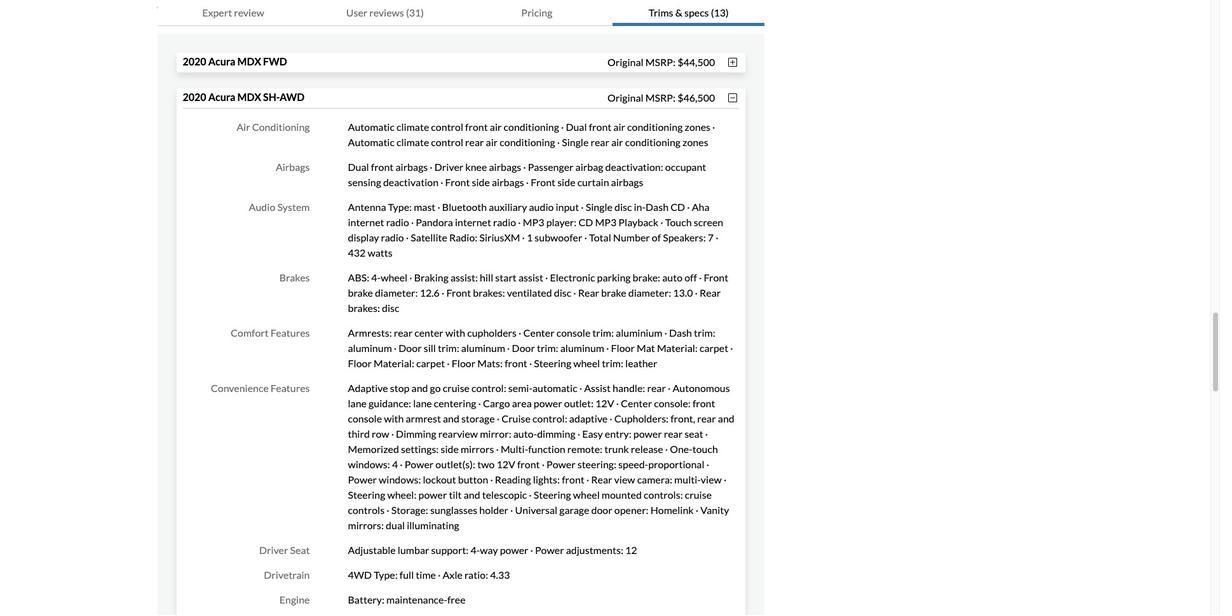 Task type: vqa. For each thing, say whether or not it's contained in the screenshot.
proportional
yes



Task type: locate. For each thing, give the bounding box(es) containing it.
trim:
[[593, 327, 614, 339], [694, 327, 716, 339], [438, 342, 460, 354], [537, 342, 559, 354], [602, 357, 624, 369]]

1 horizontal spatial specs
[[685, 6, 709, 18]]

opener:
[[615, 504, 649, 516]]

0 horizontal spatial trims
[[157, 2, 195, 21]]

dual inside 'automatic climate control front air conditioning · dual front air conditioning zones · automatic climate control rear air conditioning · single rear air conditioning zones'
[[566, 121, 587, 133]]

bluetooth
[[442, 201, 487, 213]]

display
[[348, 231, 379, 244]]

zones
[[685, 121, 711, 133], [683, 136, 709, 148]]

front down the passenger
[[531, 176, 556, 188]]

power up release
[[634, 428, 662, 440]]

2 mp3 from the left
[[595, 216, 617, 228]]

0 vertical spatial control:
[[472, 382, 507, 394]]

console up 'third'
[[348, 413, 382, 425]]

floor left mats:
[[452, 357, 476, 369]]

2 acura from the top
[[208, 91, 236, 103]]

0 horizontal spatial material:
[[374, 357, 415, 369]]

conditioning
[[252, 121, 310, 133]]

disc
[[615, 201, 632, 213], [554, 287, 572, 299], [382, 302, 400, 314]]

0 horizontal spatial side
[[441, 443, 459, 455]]

side down knee
[[472, 176, 490, 188]]

1 vertical spatial windows:
[[379, 474, 421, 486]]

1 vertical spatial zones
[[683, 136, 709, 148]]

1 view from the left
[[615, 474, 636, 486]]

2020 for 2020 acura mdx fwd
[[183, 55, 206, 67]]

maintenance-
[[387, 594, 448, 606]]

total
[[589, 231, 612, 244]]

0 horizontal spatial &
[[198, 2, 209, 21]]

0 horizontal spatial driver
[[259, 544, 288, 556]]

user
[[346, 6, 368, 18]]

ventilated
[[507, 287, 552, 299]]

1 features from the top
[[271, 327, 310, 339]]

1 vertical spatial control:
[[533, 413, 568, 425]]

rear down 'electronic'
[[578, 287, 600, 299]]

conditioning up deactivation:
[[625, 136, 681, 148]]

cruise down multi-
[[685, 489, 712, 501]]

speakers:
[[663, 231, 706, 244]]

msrp: down original msrp: $44,500
[[646, 91, 676, 103]]

trims
[[157, 2, 195, 21], [649, 6, 674, 18]]

brakes: down hill
[[473, 287, 505, 299]]

front inside dual front airbags · driver knee airbags · passenger airbag deactivation: occupant sensing deactivation · front side airbags · front side curtain airbags
[[371, 161, 394, 173]]

assist
[[519, 272, 544, 284]]

1 2020 from the top
[[183, 55, 206, 67]]

steering up controls
[[348, 489, 386, 501]]

2020 down trims & specs
[[183, 55, 206, 67]]

msrp:
[[646, 56, 676, 68], [646, 91, 676, 103]]

1 msrp: from the top
[[646, 56, 676, 68]]

in-
[[634, 201, 646, 213]]

2 vertical spatial wheel
[[573, 489, 600, 501]]

1 vertical spatial driver
[[259, 544, 288, 556]]

2 mdx from the top
[[238, 91, 261, 103]]

wheel
[[381, 272, 408, 284], [574, 357, 600, 369], [573, 489, 600, 501]]

0 horizontal spatial with
[[384, 413, 404, 425]]

1 horizontal spatial center
[[621, 397, 652, 409]]

acura up 2020 acura mdx sh-awd
[[208, 55, 236, 67]]

wheel up assist at the bottom of page
[[574, 357, 600, 369]]

1 horizontal spatial internet
[[455, 216, 492, 228]]

side inside adaptive stop and go cruise control: semi-automatic · assist handle: rear · autonomous lane guidance: lane centering · cargo area power outlet: 12v · center console: front console with armrest and storage · cruise control: adaptive · cupholders: front, rear and third row · dimming rearview mirror: auto-dimming · easy entry: power rear seat · memorized settings: side mirrors · multi-function remote: trunk release · one-touch windows: 4 · power outlet(s): two 12v front · power steering: speed-proportional · power windows: lockout button · reading lights: front · rear view camera: multi-view · steering wheel: power tilt and telescopic · steering wheel mounted controls: cruise controls · storage: sunglasses holder · universal garage door opener: homelink · vanity mirrors: dual illuminating
[[441, 443, 459, 455]]

12.6
[[420, 287, 440, 299]]

1 acura from the top
[[208, 55, 236, 67]]

·
[[561, 121, 564, 133], [713, 121, 716, 133], [557, 136, 560, 148], [430, 161, 433, 173], [524, 161, 526, 173], [441, 176, 444, 188], [526, 176, 529, 188], [438, 201, 441, 213], [581, 201, 584, 213], [688, 201, 690, 213], [411, 216, 414, 228], [518, 216, 521, 228], [661, 216, 664, 228], [406, 231, 409, 244], [522, 231, 525, 244], [585, 231, 587, 244], [716, 231, 719, 244], [410, 272, 412, 284], [546, 272, 548, 284], [699, 272, 702, 284], [442, 287, 445, 299], [574, 287, 577, 299], [695, 287, 698, 299], [519, 327, 522, 339], [665, 327, 668, 339], [394, 342, 397, 354], [507, 342, 510, 354], [607, 342, 609, 354], [731, 342, 734, 354], [447, 357, 450, 369], [530, 357, 532, 369], [580, 382, 582, 394], [668, 382, 671, 394], [479, 397, 481, 409], [617, 397, 619, 409], [497, 413, 500, 425], [610, 413, 613, 425], [391, 428, 394, 440], [578, 428, 581, 440], [706, 428, 708, 440], [496, 443, 499, 455], [666, 443, 668, 455], [400, 458, 403, 471], [542, 458, 545, 471], [707, 458, 710, 471], [490, 474, 493, 486], [587, 474, 590, 486], [724, 474, 727, 486], [529, 489, 532, 501], [387, 504, 390, 516], [511, 504, 513, 516], [696, 504, 699, 516], [531, 544, 533, 556], [438, 569, 441, 581]]

mat
[[637, 342, 655, 354]]

1 vertical spatial center
[[621, 397, 652, 409]]

door down cupholders
[[512, 342, 535, 354]]

0 vertical spatial material:
[[657, 342, 698, 354]]

2 2020 from the top
[[183, 91, 206, 103]]

front up airbag at left
[[589, 121, 612, 133]]

carpet
[[700, 342, 729, 354], [417, 357, 445, 369]]

cd up total
[[579, 216, 594, 228]]

wheel:
[[387, 489, 417, 501]]

0 horizontal spatial floor
[[348, 357, 372, 369]]

1 horizontal spatial dual
[[566, 121, 587, 133]]

1 vertical spatial carpet
[[417, 357, 445, 369]]

steering:
[[578, 458, 617, 471]]

climate
[[397, 121, 429, 133], [397, 136, 429, 148]]

material: up stop
[[374, 357, 415, 369]]

1 horizontal spatial lane
[[413, 397, 432, 409]]

msrp: up original msrp: $46,500
[[646, 56, 676, 68]]

2 lane from the left
[[413, 397, 432, 409]]

0 horizontal spatial carpet
[[417, 357, 445, 369]]

disc left in-
[[615, 201, 632, 213]]

acura for 2020 acura mdx fwd
[[208, 55, 236, 67]]

aluminum up mats:
[[461, 342, 506, 354]]

zones down $46,500
[[685, 121, 711, 133]]

original for original msrp: $44,500
[[608, 56, 644, 68]]

$46,500
[[678, 91, 715, 103]]

0 vertical spatial automatic
[[348, 121, 395, 133]]

0 horizontal spatial cd
[[579, 216, 594, 228]]

tab list containing expert review
[[157, 0, 765, 26]]

windows: down the 'memorized'
[[348, 458, 390, 471]]

2 horizontal spatial aluminum
[[561, 342, 605, 354]]

outlet(s):
[[436, 458, 476, 471]]

0 vertical spatial mdx
[[238, 55, 261, 67]]

battery:
[[348, 594, 385, 606]]

mp3 up total
[[595, 216, 617, 228]]

steering
[[534, 357, 572, 369], [348, 489, 386, 501], [534, 489, 571, 501]]

rear up console:
[[648, 382, 666, 394]]

2 control from the top
[[431, 136, 464, 148]]

dual
[[386, 520, 405, 532]]

& for trims & specs (13)
[[676, 6, 683, 18]]

outlet:
[[564, 397, 594, 409]]

0 vertical spatial 4-
[[372, 272, 381, 284]]

center inside "armrests: rear center with cupholders · center console trim: aluminium · dash trim: aluminum · door sill trim: aluminum · door trim: aluminum · floor mat material: carpet · floor material: carpet · floor mats: front · steering wheel trim: leather"
[[524, 327, 555, 339]]

0 horizontal spatial console
[[348, 413, 382, 425]]

4- right abs: at left
[[372, 272, 381, 284]]

mdx for sh-
[[238, 91, 261, 103]]

dual front airbags · driver knee airbags · passenger airbag deactivation: occupant sensing deactivation · front side airbags · front side curtain airbags
[[348, 161, 707, 188]]

touch
[[693, 443, 718, 455]]

1 vertical spatial material:
[[374, 357, 415, 369]]

autonomous
[[673, 382, 730, 394]]

power down universal
[[535, 544, 564, 556]]

0 horizontal spatial internet
[[348, 216, 384, 228]]

0 horizontal spatial dash
[[646, 201, 669, 213]]

1 vertical spatial acura
[[208, 91, 236, 103]]

support:
[[431, 544, 469, 556]]

1 horizontal spatial disc
[[554, 287, 572, 299]]

auto
[[663, 272, 683, 284]]

power
[[405, 458, 434, 471], [547, 458, 576, 471], [348, 474, 377, 486], [535, 544, 564, 556]]

engine
[[280, 594, 310, 606]]

adaptive stop and go cruise control: semi-automatic · assist handle: rear · autonomous lane guidance: lane centering · cargo area power outlet: 12v · center console: front console with armrest and storage · cruise control: adaptive · cupholders: front, rear and third row · dimming rearview mirror: auto-dimming · easy entry: power rear seat · memorized settings: side mirrors · multi-function remote: trunk release · one-touch windows: 4 · power outlet(s): two 12v front · power steering: speed-proportional · power windows: lockout button · reading lights: front · rear view camera: multi-view · steering wheel: power tilt and telescopic · steering wheel mounted controls: cruise controls · storage: sunglasses holder · universal garage door opener: homelink · vanity mirrors: dual illuminating
[[348, 382, 735, 532]]

system
[[277, 201, 310, 213]]

center up cupholders:
[[621, 397, 652, 409]]

0 vertical spatial disc
[[615, 201, 632, 213]]

2 climate from the top
[[397, 136, 429, 148]]

1 horizontal spatial console
[[557, 327, 591, 339]]

with right center
[[446, 327, 466, 339]]

center down "abs: 4-wheel · braking assist: hill start assist · electronic parking brake: auto off · front brake diameter: 12.6 · front brakes: ventilated disc · rear brake diameter: 13.0 · rear brakes: disc"
[[524, 327, 555, 339]]

side up the outlet(s):
[[441, 443, 459, 455]]

assist:
[[451, 272, 478, 284]]

1 horizontal spatial door
[[512, 342, 535, 354]]

1 aluminum from the left
[[348, 342, 392, 354]]

1 horizontal spatial brakes:
[[473, 287, 505, 299]]

specs for trims & specs
[[212, 2, 249, 21]]

steering up automatic
[[534, 357, 572, 369]]

type: for antenna
[[388, 201, 412, 213]]

1 horizontal spatial driver
[[435, 161, 464, 173]]

0 vertical spatial center
[[524, 327, 555, 339]]

and down the centering
[[443, 413, 460, 425]]

1 horizontal spatial diameter:
[[629, 287, 672, 299]]

2020 acura mdx fwd
[[183, 55, 287, 67]]

adaptive
[[348, 382, 388, 394]]

1 vertical spatial cruise
[[685, 489, 712, 501]]

subwoofer
[[535, 231, 583, 244]]

view up mounted
[[615, 474, 636, 486]]

brake down abs: at left
[[348, 287, 373, 299]]

button
[[458, 474, 489, 486]]

aluminum up assist at the bottom of page
[[561, 342, 605, 354]]

1 horizontal spatial &
[[676, 6, 683, 18]]

specs for trims & specs (13)
[[685, 6, 709, 18]]

1 vertical spatial wheel
[[574, 357, 600, 369]]

material: right mat
[[657, 342, 698, 354]]

hill
[[480, 272, 494, 284]]

memorized
[[348, 443, 399, 455]]

rear up seat
[[698, 413, 716, 425]]

minus square image
[[727, 93, 740, 103]]

features right comfort
[[271, 327, 310, 339]]

0 horizontal spatial aluminum
[[348, 342, 392, 354]]

2 diameter: from the left
[[629, 287, 672, 299]]

front
[[445, 176, 470, 188], [531, 176, 556, 188], [704, 272, 729, 284], [447, 287, 471, 299]]

acura down 2020 acura mdx fwd
[[208, 91, 236, 103]]

conditioning
[[504, 121, 559, 133], [628, 121, 683, 133], [500, 136, 556, 148], [625, 136, 681, 148]]

0 vertical spatial acura
[[208, 55, 236, 67]]

expert
[[202, 6, 232, 18]]

0 vertical spatial wheel
[[381, 272, 408, 284]]

0 horizontal spatial dual
[[348, 161, 369, 173]]

0 horizontal spatial specs
[[212, 2, 249, 21]]

2 features from the top
[[271, 382, 310, 394]]

diameter:
[[375, 287, 418, 299], [629, 287, 672, 299]]

front
[[466, 121, 488, 133], [589, 121, 612, 133], [371, 161, 394, 173], [505, 357, 528, 369], [693, 397, 716, 409], [518, 458, 540, 471], [562, 474, 585, 486]]

0 vertical spatial 12v
[[596, 397, 615, 409]]

expert review tab
[[157, 0, 309, 26]]

0 horizontal spatial 12v
[[497, 458, 516, 471]]

1 horizontal spatial floor
[[452, 357, 476, 369]]

2 aluminum from the left
[[461, 342, 506, 354]]

zones up "occupant"
[[683, 136, 709, 148]]

features right convenience
[[271, 382, 310, 394]]

12v up reading at the bottom of page
[[497, 458, 516, 471]]

armrest
[[406, 413, 441, 425]]

and
[[412, 382, 428, 394], [443, 413, 460, 425], [718, 413, 735, 425], [464, 489, 480, 501]]

handle:
[[613, 382, 646, 394]]

steering inside "armrests: rear center with cupholders · center console trim: aluminium · dash trim: aluminum · door sill trim: aluminum · door trim: aluminum · floor mat material: carpet · floor material: carpet · floor mats: front · steering wheel trim: leather"
[[534, 357, 572, 369]]

front up knee
[[466, 121, 488, 133]]

1 vertical spatial msrp:
[[646, 91, 676, 103]]

0 horizontal spatial diameter:
[[375, 287, 418, 299]]

1 automatic from the top
[[348, 121, 395, 133]]

1 vertical spatial single
[[586, 201, 613, 213]]

power up controls
[[348, 474, 377, 486]]

wheel up garage
[[573, 489, 600, 501]]

& left (13)
[[676, 6, 683, 18]]

disc up armrests:
[[382, 302, 400, 314]]

wheel inside "abs: 4-wheel · braking assist: hill start assist · electronic parking brake: auto off · front brake diameter: 12.6 · front brakes: ventilated disc · rear brake diameter: 13.0 · rear brakes: disc"
[[381, 272, 408, 284]]

1 vertical spatial 2020
[[183, 91, 206, 103]]

airbags down deactivation:
[[611, 176, 644, 188]]

sill
[[424, 342, 436, 354]]

type: inside the antenna type: mast · bluetooth auxiliary audio input · single disc in-dash cd · aha internet radio · pandora internet radio · mp3 player: cd mp3 playback · touch screen display radio · satellite radio: siriusxm · 1 subwoofer · total number of speakers: 7 · 432 watts
[[388, 201, 412, 213]]

release
[[631, 443, 664, 455]]

trim: up the autonomous on the bottom of the page
[[694, 327, 716, 339]]

control: up dimming at the bottom of page
[[533, 413, 568, 425]]

control: up cargo
[[472, 382, 507, 394]]

mp3 up the 1
[[523, 216, 545, 228]]

0 vertical spatial driver
[[435, 161, 464, 173]]

dual up sensing
[[348, 161, 369, 173]]

1 horizontal spatial with
[[446, 327, 466, 339]]

1 horizontal spatial mp3
[[595, 216, 617, 228]]

control
[[431, 121, 464, 133], [431, 136, 464, 148]]

trims inside tab
[[649, 6, 674, 18]]

1 horizontal spatial 12v
[[596, 397, 615, 409]]

1 vertical spatial cd
[[579, 216, 594, 228]]

front right the off
[[704, 272, 729, 284]]

2 original from the top
[[608, 91, 644, 103]]

aluminum
[[348, 342, 392, 354], [461, 342, 506, 354], [561, 342, 605, 354]]

1 vertical spatial control
[[431, 136, 464, 148]]

msrp: for $46,500
[[646, 91, 676, 103]]

entry:
[[605, 428, 632, 440]]

disc inside the antenna type: mast · bluetooth auxiliary audio input · single disc in-dash cd · aha internet radio · pandora internet radio · mp3 player: cd mp3 playback · touch screen display radio · satellite radio: siriusxm · 1 subwoofer · total number of speakers: 7 · 432 watts
[[615, 201, 632, 213]]

semi-
[[509, 382, 533, 394]]

original down original msrp: $44,500
[[608, 91, 644, 103]]

mdx left fwd
[[238, 55, 261, 67]]

trims left the expert
[[157, 2, 195, 21]]

type: left full
[[374, 569, 398, 581]]

internet down antenna
[[348, 216, 384, 228]]

0 horizontal spatial cruise
[[443, 382, 470, 394]]

0 vertical spatial brakes:
[[473, 287, 505, 299]]

msrp: for $44,500
[[646, 56, 676, 68]]

0 horizontal spatial brake
[[348, 287, 373, 299]]

0 vertical spatial original
[[608, 56, 644, 68]]

mast
[[414, 201, 436, 213]]

front inside "armrests: rear center with cupholders · center console trim: aluminium · dash trim: aluminum · door sill trim: aluminum · door trim: aluminum · floor mat material: carpet · floor material: carpet · floor mats: front · steering wheel trim: leather"
[[505, 357, 528, 369]]

1 original from the top
[[608, 56, 644, 68]]

1 horizontal spatial view
[[701, 474, 722, 486]]

cruise up the centering
[[443, 382, 470, 394]]

1 vertical spatial original
[[608, 91, 644, 103]]

console down "abs: 4-wheel · braking assist: hill start assist · electronic parking brake: auto off · front brake diameter: 12.6 · front brakes: ventilated disc · rear brake diameter: 13.0 · rear brakes: disc"
[[557, 327, 591, 339]]

front up semi-
[[505, 357, 528, 369]]

& left review
[[198, 2, 209, 21]]

& inside tab
[[676, 6, 683, 18]]

floor down aluminium
[[611, 342, 635, 354]]

0 horizontal spatial disc
[[382, 302, 400, 314]]

4- up ratio: on the bottom
[[471, 544, 480, 556]]

playback
[[619, 216, 659, 228]]

trim: left leather
[[602, 357, 624, 369]]

0 vertical spatial console
[[557, 327, 591, 339]]

0 vertical spatial control
[[431, 121, 464, 133]]

lane up the armrest
[[413, 397, 432, 409]]

features for convenience features
[[271, 382, 310, 394]]

front up sensing
[[371, 161, 394, 173]]

0 vertical spatial climate
[[397, 121, 429, 133]]

features
[[271, 327, 310, 339], [271, 382, 310, 394]]

internet down bluetooth
[[455, 216, 492, 228]]

dash down 13.0
[[670, 327, 692, 339]]

1 horizontal spatial brake
[[602, 287, 627, 299]]

0 vertical spatial features
[[271, 327, 310, 339]]

rear inside "armrests: rear center with cupholders · center console trim: aluminium · dash trim: aluminum · door sill trim: aluminum · door trim: aluminum · floor mat material: carpet · floor material: carpet · floor mats: front · steering wheel trim: leather"
[[394, 327, 413, 339]]

sh-
[[263, 91, 280, 103]]

plus square image
[[727, 57, 740, 67]]

1 mdx from the top
[[238, 55, 261, 67]]

12v down assist at the bottom of page
[[596, 397, 615, 409]]

2 vertical spatial disc
[[382, 302, 400, 314]]

acura for 2020 acura mdx sh-awd
[[208, 91, 236, 103]]

driver left knee
[[435, 161, 464, 173]]

original up original msrp: $46,500
[[608, 56, 644, 68]]

dimming
[[396, 428, 437, 440]]

1 horizontal spatial side
[[472, 176, 490, 188]]

comfort features
[[231, 327, 310, 339]]

3 aluminum from the left
[[561, 342, 605, 354]]

1 vertical spatial with
[[384, 413, 404, 425]]

2 automatic from the top
[[348, 136, 395, 148]]

2 msrp: from the top
[[646, 91, 676, 103]]

adjustments:
[[566, 544, 624, 556]]

leather
[[626, 357, 658, 369]]

tab list
[[157, 0, 765, 26]]

center inside adaptive stop and go cruise control: semi-automatic · assist handle: rear · autonomous lane guidance: lane centering · cargo area power outlet: 12v · center console: front console with armrest and storage · cruise control: adaptive · cupholders: front, rear and third row · dimming rearview mirror: auto-dimming · easy entry: power rear seat · memorized settings: side mirrors · multi-function remote: trunk release · one-touch windows: 4 · power outlet(s): two 12v front · power steering: speed-proportional · power windows: lockout button · reading lights: front · rear view camera: multi-view · steering wheel: power tilt and telescopic · steering wheel mounted controls: cruise controls · storage: sunglasses holder · universal garage door opener: homelink · vanity mirrors: dual illuminating
[[621, 397, 652, 409]]

satellite
[[411, 231, 448, 244]]

0 vertical spatial dual
[[566, 121, 587, 133]]

occupant
[[666, 161, 707, 173]]

0 horizontal spatial door
[[399, 342, 422, 354]]

console inside adaptive stop and go cruise control: semi-automatic · assist handle: rear · autonomous lane guidance: lane centering · cargo area power outlet: 12v · center console: front console with armrest and storage · cruise control: adaptive · cupholders: front, rear and third row · dimming rearview mirror: auto-dimming · easy entry: power rear seat · memorized settings: side mirrors · multi-function remote: trunk release · one-touch windows: 4 · power outlet(s): two 12v front · power steering: speed-proportional · power windows: lockout button · reading lights: front · rear view camera: multi-view · steering wheel: power tilt and telescopic · steering wheel mounted controls: cruise controls · storage: sunglasses holder · universal garage door opener: homelink · vanity mirrors: dual illuminating
[[348, 413, 382, 425]]

2 brake from the left
[[602, 287, 627, 299]]

1 vertical spatial dual
[[348, 161, 369, 173]]

control:
[[472, 382, 507, 394], [533, 413, 568, 425]]

rear left center
[[394, 327, 413, 339]]

with inside adaptive stop and go cruise control: semi-automatic · assist handle: rear · autonomous lane guidance: lane centering · cargo area power outlet: 12v · center console: front console with armrest and storage · cruise control: adaptive · cupholders: front, rear and third row · dimming rearview mirror: auto-dimming · easy entry: power rear seat · memorized settings: side mirrors · multi-function remote: trunk release · one-touch windows: 4 · power outlet(s): two 12v front · power steering: speed-proportional · power windows: lockout button · reading lights: front · rear view camera: multi-view · steering wheel: power tilt and telescopic · steering wheel mounted controls: cruise controls · storage: sunglasses holder · universal garage door opener: homelink · vanity mirrors: dual illuminating
[[384, 413, 404, 425]]

windows: up wheel:
[[379, 474, 421, 486]]

1 vertical spatial mdx
[[238, 91, 261, 103]]

cd up touch
[[671, 201, 686, 213]]

homelink
[[651, 504, 694, 516]]

armrests: rear center with cupholders · center console trim: aluminium · dash trim: aluminum · door sill trim: aluminum · door trim: aluminum · floor mat material: carpet · floor material: carpet · floor mats: front · steering wheel trim: leather
[[348, 327, 734, 369]]

0 vertical spatial msrp:
[[646, 56, 676, 68]]

rear down steering:
[[592, 474, 613, 486]]

0 horizontal spatial center
[[524, 327, 555, 339]]

with down guidance:
[[384, 413, 404, 425]]

door left sill
[[399, 342, 422, 354]]

specs inside tab
[[685, 6, 709, 18]]

dash inside "armrests: rear center with cupholders · center console trim: aluminium · dash trim: aluminum · door sill trim: aluminum · door trim: aluminum · floor mat material: carpet · floor material: carpet · floor mats: front · steering wheel trim: leather"
[[670, 327, 692, 339]]

1 vertical spatial dash
[[670, 327, 692, 339]]

mdx for fwd
[[238, 55, 261, 67]]

0 horizontal spatial mp3
[[523, 216, 545, 228]]

disc down 'electronic'
[[554, 287, 572, 299]]

&
[[198, 2, 209, 21], [676, 6, 683, 18]]

cd
[[671, 201, 686, 213], [579, 216, 594, 228]]

and up "touch"
[[718, 413, 735, 425]]

trim: left aluminium
[[593, 327, 614, 339]]

mdx left sh-
[[238, 91, 261, 103]]

1 horizontal spatial aluminum
[[461, 342, 506, 354]]

2 view from the left
[[701, 474, 722, 486]]

1 vertical spatial console
[[348, 413, 382, 425]]

brake down parking in the top of the page
[[602, 287, 627, 299]]

1 lane from the left
[[348, 397, 367, 409]]

power down function
[[547, 458, 576, 471]]

dual up airbag at left
[[566, 121, 587, 133]]

rear right 13.0
[[700, 287, 721, 299]]

aluminum down armrests:
[[348, 342, 392, 354]]

1 horizontal spatial 4-
[[471, 544, 480, 556]]

full
[[400, 569, 414, 581]]

2 horizontal spatial disc
[[615, 201, 632, 213]]

airbag
[[576, 161, 604, 173]]

brakes: up armrests:
[[348, 302, 380, 314]]

trims for trims & specs
[[157, 2, 195, 21]]

4wd type: full time · axle ratio: 4.33
[[348, 569, 510, 581]]

audio
[[249, 201, 276, 213]]

floor
[[611, 342, 635, 354], [348, 357, 372, 369], [452, 357, 476, 369]]

user reviews (31) tab
[[309, 0, 461, 26]]

mirrors
[[461, 443, 494, 455]]



Task type: describe. For each thing, give the bounding box(es) containing it.
driver inside dual front airbags · driver knee airbags · passenger airbag deactivation: occupant sensing deactivation · front side airbags · front side curtain airbags
[[435, 161, 464, 173]]

door
[[592, 504, 613, 516]]

trims & specs
[[157, 2, 249, 21]]

radio:
[[450, 231, 478, 244]]

with inside "armrests: rear center with cupholders · center console trim: aluminium · dash trim: aluminum · door sill trim: aluminum · door trim: aluminum · floor mat material: carpet · floor material: carpet · floor mats: front · steering wheel trim: leather"
[[446, 327, 466, 339]]

0 vertical spatial carpet
[[700, 342, 729, 354]]

audio
[[529, 201, 554, 213]]

original for original msrp: $46,500
[[608, 91, 644, 103]]

convenience features
[[211, 382, 310, 394]]

1 brake from the left
[[348, 287, 373, 299]]

dual inside dual front airbags · driver knee airbags · passenger airbag deactivation: occupant sensing deactivation · front side airbags · front side curtain airbags
[[348, 161, 369, 173]]

7
[[708, 231, 714, 244]]

2020 for 2020 acura mdx sh-awd
[[183, 91, 206, 103]]

axle
[[443, 569, 463, 581]]

1 vertical spatial 4-
[[471, 544, 480, 556]]

2 door from the left
[[512, 342, 535, 354]]

adaptive
[[570, 413, 608, 425]]

fwd
[[263, 55, 287, 67]]

pricing tab
[[461, 0, 613, 26]]

single inside 'automatic climate control front air conditioning · dual front air conditioning zones · automatic climate control rear air conditioning · single rear air conditioning zones'
[[562, 136, 589, 148]]

airbags right knee
[[489, 161, 522, 173]]

antenna type: mast · bluetooth auxiliary audio input · single disc in-dash cd · aha internet radio · pandora internet radio · mp3 player: cd mp3 playback · touch screen display radio · satellite radio: siriusxm · 1 subwoofer · total number of speakers: 7 · 432 watts
[[348, 201, 724, 259]]

0 vertical spatial cruise
[[443, 382, 470, 394]]

trims & specs (13)
[[649, 6, 729, 18]]

and down button
[[464, 489, 480, 501]]

and left go
[[412, 382, 428, 394]]

conditioning up dual front airbags · driver knee airbags · passenger airbag deactivation: occupant sensing deactivation · front side airbags · front side curtain airbags
[[500, 136, 556, 148]]

area
[[512, 397, 532, 409]]

trim: right sill
[[438, 342, 460, 354]]

expert review
[[202, 6, 264, 18]]

touch
[[666, 216, 692, 228]]

cupholders
[[467, 327, 517, 339]]

lockout
[[423, 474, 456, 486]]

1 horizontal spatial control:
[[533, 413, 568, 425]]

auxiliary
[[489, 201, 527, 213]]

comfort
[[231, 327, 269, 339]]

mounted
[[602, 489, 642, 501]]

0 vertical spatial zones
[[685, 121, 711, 133]]

trims & specs (13) tab
[[613, 0, 765, 26]]

player:
[[547, 216, 577, 228]]

storage
[[462, 413, 495, 425]]

features for comfort features
[[271, 327, 310, 339]]

power down lockout
[[419, 489, 447, 501]]

cruise
[[502, 413, 531, 425]]

settings:
[[401, 443, 439, 455]]

camera:
[[638, 474, 673, 486]]

automatic climate control front air conditioning · dual front air conditioning zones · automatic climate control rear air conditioning · single rear air conditioning zones
[[348, 121, 716, 148]]

pricing
[[522, 6, 553, 18]]

wheel inside adaptive stop and go cruise control: semi-automatic · assist handle: rear · autonomous lane guidance: lane centering · cargo area power outlet: 12v · center console: front console with armrest and storage · cruise control: adaptive · cupholders: front, rear and third row · dimming rearview mirror: auto-dimming · easy entry: power rear seat · memorized settings: side mirrors · multi-function remote: trunk release · one-touch windows: 4 · power outlet(s): two 12v front · power steering: speed-proportional · power windows: lockout button · reading lights: front · rear view camera: multi-view · steering wheel: power tilt and telescopic · steering wheel mounted controls: cruise controls · storage: sunglasses holder · universal garage door opener: homelink · vanity mirrors: dual illuminating
[[573, 489, 600, 501]]

1 control from the top
[[431, 121, 464, 133]]

trim: up automatic
[[537, 342, 559, 354]]

rear up airbag at left
[[591, 136, 610, 148]]

console inside "armrests: rear center with cupholders · center console trim: aluminium · dash trim: aluminum · door sill trim: aluminum · door trim: aluminum · floor mat material: carpet · floor material: carpet · floor mats: front · steering wheel trim: leather"
[[557, 327, 591, 339]]

1 diameter: from the left
[[375, 287, 418, 299]]

holder
[[480, 504, 509, 516]]

sunglasses
[[430, 504, 478, 516]]

$44,500
[[678, 56, 715, 68]]

automatic
[[533, 382, 578, 394]]

rear up one- on the bottom
[[664, 428, 683, 440]]

aluminium
[[616, 327, 663, 339]]

2020 acura mdx sh-awd
[[183, 91, 305, 103]]

deactivation:
[[606, 161, 664, 173]]

& for trims & specs
[[198, 2, 209, 21]]

pandora
[[416, 216, 453, 228]]

input
[[556, 201, 579, 213]]

power down automatic
[[534, 397, 563, 409]]

free
[[448, 594, 466, 606]]

antenna
[[348, 201, 386, 213]]

2 horizontal spatial floor
[[611, 342, 635, 354]]

front down the autonomous on the bottom of the page
[[693, 397, 716, 409]]

front down the multi-
[[518, 458, 540, 471]]

tilt
[[449, 489, 462, 501]]

watts
[[368, 247, 393, 259]]

12
[[626, 544, 638, 556]]

reviews
[[370, 6, 404, 18]]

rearview
[[439, 428, 478, 440]]

power down settings: on the left bottom of page
[[405, 458, 434, 471]]

siriusxm
[[480, 231, 520, 244]]

1 horizontal spatial cruise
[[685, 489, 712, 501]]

power right way
[[500, 544, 529, 556]]

432
[[348, 247, 366, 259]]

1 vertical spatial 12v
[[497, 458, 516, 471]]

front down knee
[[445, 176, 470, 188]]

steering down the lights:
[[534, 489, 571, 501]]

0 vertical spatial cd
[[671, 201, 686, 213]]

dash inside the antenna type: mast · bluetooth auxiliary audio input · single disc in-dash cd · aha internet radio · pandora internet radio · mp3 player: cd mp3 playback · touch screen display radio · satellite radio: siriusxm · 1 subwoofer · total number of speakers: 7 · 432 watts
[[646, 201, 669, 213]]

4wd
[[348, 569, 372, 581]]

deactivation
[[383, 176, 439, 188]]

way
[[480, 544, 498, 556]]

1 internet from the left
[[348, 216, 384, 228]]

drivetrain
[[264, 569, 310, 581]]

4
[[392, 458, 398, 471]]

stop
[[390, 382, 410, 394]]

universal
[[515, 504, 558, 516]]

telescopic
[[482, 489, 527, 501]]

wheel inside "armrests: rear center with cupholders · center console trim: aluminium · dash trim: aluminum · door sill trim: aluminum · door trim: aluminum · floor mat material: carpet · floor material: carpet · floor mats: front · steering wheel trim: leather"
[[574, 357, 600, 369]]

airbags up deactivation
[[396, 161, 428, 173]]

4- inside "abs: 4-wheel · braking assist: hill start assist · electronic parking brake: auto off · front brake diameter: 12.6 · front brakes: ventilated disc · rear brake diameter: 13.0 · rear brakes: disc"
[[372, 272, 381, 284]]

user reviews (31)
[[346, 6, 424, 18]]

aha
[[692, 201, 710, 213]]

airbags
[[276, 161, 310, 173]]

1 door from the left
[[399, 342, 422, 354]]

front down assist:
[[447, 287, 471, 299]]

0 vertical spatial windows:
[[348, 458, 390, 471]]

mats:
[[478, 357, 503, 369]]

conditioning up the passenger
[[504, 121, 559, 133]]

number
[[613, 231, 650, 244]]

airbags up the auxiliary
[[492, 176, 524, 188]]

type: for 4wd
[[374, 569, 398, 581]]

proportional
[[649, 458, 705, 471]]

ratio:
[[465, 569, 488, 581]]

0 horizontal spatial control:
[[472, 382, 507, 394]]

multi-
[[501, 443, 529, 455]]

rear inside adaptive stop and go cruise control: semi-automatic · assist handle: rear · autonomous lane guidance: lane centering · cargo area power outlet: 12v · center console: front console with armrest and storage · cruise control: adaptive · cupholders: front, rear and third row · dimming rearview mirror: auto-dimming · easy entry: power rear seat · memorized settings: side mirrors · multi-function remote: trunk release · one-touch windows: 4 · power outlet(s): two 12v front · power steering: speed-proportional · power windows: lockout button · reading lights: front · rear view camera: multi-view · steering wheel: power tilt and telescopic · steering wheel mounted controls: cruise controls · storage: sunglasses holder · universal garage door opener: homelink · vanity mirrors: dual illuminating
[[592, 474, 613, 486]]

of
[[652, 231, 661, 244]]

driver seat
[[259, 544, 310, 556]]

0 horizontal spatial brakes:
[[348, 302, 380, 314]]

front right the lights:
[[562, 474, 585, 486]]

trims for trims & specs (13)
[[649, 6, 674, 18]]

2 horizontal spatial side
[[558, 176, 576, 188]]

auto-
[[514, 428, 537, 440]]

1 mp3 from the left
[[523, 216, 545, 228]]

third
[[348, 428, 370, 440]]

single inside the antenna type: mast · bluetooth auxiliary audio input · single disc in-dash cd · aha internet radio · pandora internet radio · mp3 player: cd mp3 playback · touch screen display radio · satellite radio: siriusxm · 1 subwoofer · total number of speakers: 7 · 432 watts
[[586, 201, 613, 213]]

original msrp: $44,500
[[608, 56, 715, 68]]

curtain
[[578, 176, 609, 188]]

seat
[[290, 544, 310, 556]]

convenience
[[211, 382, 269, 394]]

(31)
[[406, 6, 424, 18]]

1 climate from the top
[[397, 121, 429, 133]]

2 internet from the left
[[455, 216, 492, 228]]

speed-
[[619, 458, 649, 471]]

abs:
[[348, 272, 370, 284]]

console:
[[654, 397, 691, 409]]

storage:
[[391, 504, 428, 516]]

two
[[478, 458, 495, 471]]

one-
[[670, 443, 693, 455]]

conditioning down original msrp: $46,500
[[628, 121, 683, 133]]

1 horizontal spatial material:
[[657, 342, 698, 354]]

rear up knee
[[466, 136, 484, 148]]

1
[[527, 231, 533, 244]]

screen
[[694, 216, 724, 228]]



